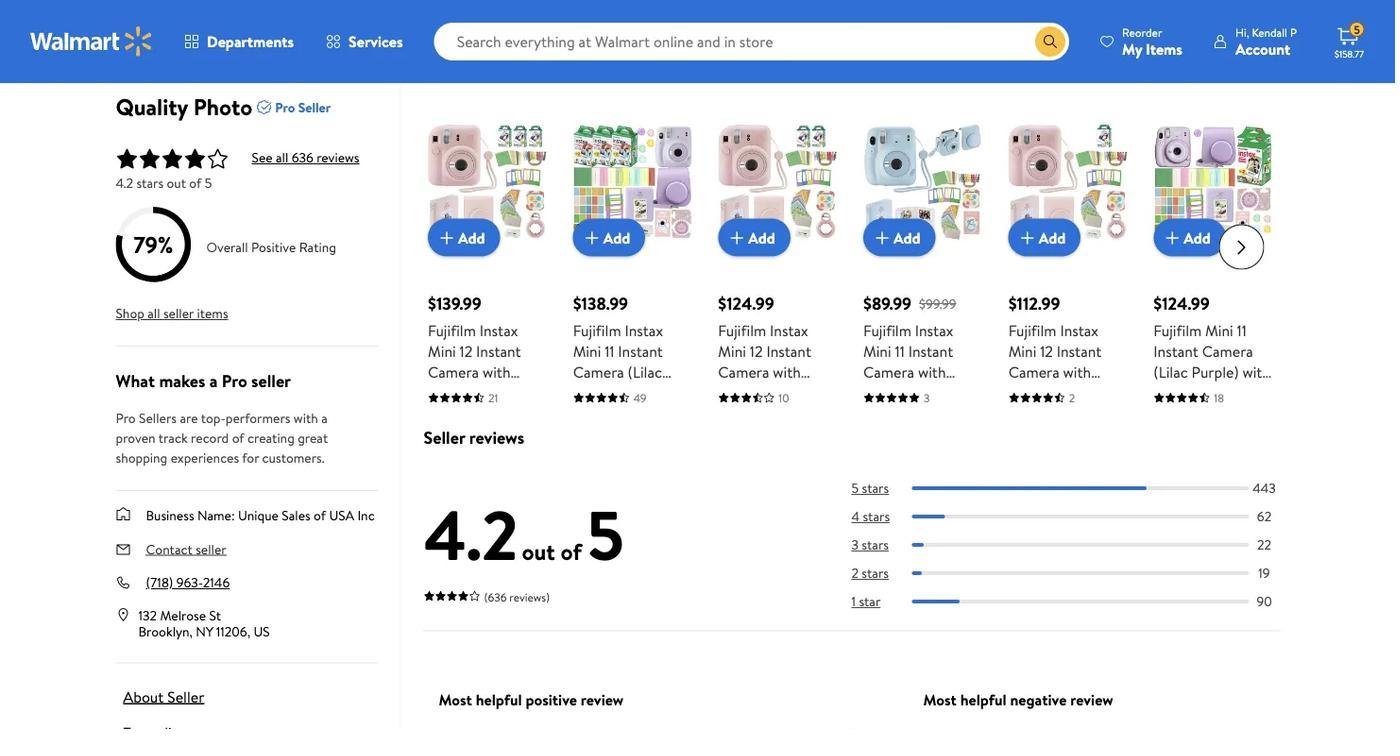 Task type: locate. For each thing, give the bounding box(es) containing it.
1 12 from the left
[[459, 340, 472, 361]]

quality photo logo image
[[116, 44, 318, 70]]

instax inside $139.99 fujifilm instax mini 12 instant camera with case, 60 fuji films, decoration stickers, frames, photo album and more accessory kit (blush pink)
[[479, 319, 517, 340]]

pink) right (blossom
[[1091, 486, 1125, 506]]

20
[[1047, 382, 1064, 403]]

fujifilm instax mini 11 instant camera with case, album and more accessory kit sky blue image
[[863, 122, 982, 241]]

1 case, from the left
[[427, 382, 463, 403]]

shop
[[116, 304, 144, 323]]

reviews
[[317, 148, 359, 166], [469, 426, 524, 449]]

melrose
[[160, 606, 206, 624]]

3 add from the left
[[748, 227, 775, 247]]

4 fujifilm from the left
[[863, 319, 911, 340]]

instax up 20
[[1060, 319, 1098, 340]]

pro up top-
[[222, 369, 247, 393]]

all right the shop
[[148, 304, 160, 323]]

fuji for $112.99
[[1068, 382, 1091, 403]]

album up blue
[[902, 382, 944, 403]]

5 fujifilm from the left
[[1008, 319, 1056, 340]]

2 vertical spatial pro
[[116, 409, 136, 427]]

4.2 down quality at the left top
[[116, 173, 133, 192]]

and inside $139.99 fujifilm instax mini 12 instant camera with case, 60 fuji films, decoration stickers, frames, photo album and more accessory kit (blush pink)
[[517, 444, 540, 465]]

0 horizontal spatial most
[[439, 689, 472, 710]]

helpful left positive
[[476, 689, 522, 710]]

fujifilm instax mini 12 instant camera with case, 40 fuji films, decoration stickers, frames, photo album and more accessory kit (blush pink) image
[[718, 122, 836, 241]]

photo inside "$138.99 fujifilm instax mini 11 instant camera (lilac purple) with case, 60 fuji films, decoration stickers, frames, photo album and more accessory kit"
[[573, 465, 612, 486]]

1 horizontal spatial 3
[[923, 389, 929, 405]]

4 add to cart image from the left
[[1016, 226, 1038, 249]]

instant for $139.99
[[476, 340, 521, 361]]

frames, for $124.99
[[776, 423, 827, 444]]

(718) 963-2146
[[146, 573, 230, 592]]

0 horizontal spatial $124.99
[[718, 291, 774, 315]]

pink) for $112.99
[[1091, 486, 1125, 506]]

2 instax from the left
[[624, 319, 663, 340]]

shop all seller items link
[[116, 304, 228, 323]]

add for $89.99
[[893, 227, 920, 247]]

2 helpful from the left
[[960, 689, 1007, 710]]

2 horizontal spatial 12
[[1040, 340, 1053, 361]]

mini for $138.99
[[573, 340, 601, 361]]

1 horizontal spatial purple)
[[1191, 361, 1238, 382]]

from
[[511, 35, 548, 59]]

more
[[424, 35, 463, 59], [863, 403, 898, 423], [427, 465, 462, 486], [718, 465, 753, 486], [1008, 465, 1043, 486], [573, 486, 607, 506]]

fuji inside $139.99 fujifilm instax mini 12 instant camera with case, 60 fuji films, decoration stickers, frames, photo album and more accessory kit (blush pink)
[[488, 382, 511, 403]]

1 review from the left
[[581, 689, 624, 710]]

0 horizontal spatial 40
[[757, 382, 775, 403]]

seller reviews
[[424, 426, 524, 449]]

films, inside "$138.99 fujifilm instax mini 11 instant camera (lilac purple) with case, 60 fuji films, decoration stickers, frames, photo album and more accessory kit"
[[620, 403, 658, 423]]

1 horizontal spatial 2
[[1068, 389, 1075, 405]]

case,
[[427, 382, 463, 403], [655, 382, 691, 403], [718, 382, 753, 403], [863, 382, 898, 403], [1008, 382, 1044, 403], [1153, 382, 1189, 403]]

add button for $138.99
[[573, 218, 645, 256]]

0 horizontal spatial pink)
[[491, 486, 524, 506]]

next slide for sellerpage list image
[[1219, 224, 1264, 270]]

pink) for $124.99
[[782, 486, 815, 506]]

3 instant from the left
[[766, 340, 811, 361]]

all for seller
[[148, 304, 160, 323]]

0 horizontal spatial 4.2
[[116, 173, 133, 192]]

mini
[[1205, 319, 1233, 340], [427, 340, 455, 361], [573, 340, 601, 361], [718, 340, 746, 361], [863, 340, 891, 361], [1008, 340, 1036, 361]]

films, for $124.99
[[718, 403, 756, 423]]

1 instant from the left
[[476, 340, 521, 361]]

1 horizontal spatial kit
[[863, 423, 881, 444]]

0 vertical spatial items
[[467, 35, 507, 59]]

0 vertical spatial 2
[[1068, 389, 1075, 405]]

with inside "$138.99 fujifilm instax mini 11 instant camera (lilac purple) with case, 60 fuji films, decoration stickers, frames, photo album and more accessory kit"
[[623, 382, 651, 403]]

11
[[1237, 319, 1246, 340], [604, 340, 614, 361], [895, 340, 904, 361]]

pink) inside $112.99 fujifilm instax mini 12 instant camera with case, 20 fuji films, decoration stickers, frames, photo album and more accessory kit (blossom pink)
[[1091, 486, 1125, 506]]

4 instant from the left
[[908, 340, 953, 361]]

1 horizontal spatial a
[[321, 409, 328, 427]]

pink) for $139.99
[[491, 486, 524, 506]]

4 progress bar from the top
[[912, 572, 1249, 575]]

(blush inside $139.99 fujifilm instax mini 12 instant camera with case, 60 fuji films, decoration stickers, frames, photo album and more accessory kit (blush pink)
[[448, 486, 488, 506]]

reviews down 21
[[469, 426, 524, 449]]

of
[[189, 173, 201, 192], [232, 428, 244, 447], [314, 506, 326, 525], [561, 535, 582, 567]]

0 horizontal spatial 2
[[852, 564, 859, 582]]

frames, down 49
[[631, 444, 682, 465]]

progress bar for 19
[[912, 572, 1249, 575]]

1 product group from the left
[[427, 85, 546, 506]]

a right makes
[[210, 369, 218, 393]]

pro sellers are top-performers with a proven track record of creating great shopping experiences for customers.
[[116, 409, 328, 467]]

reviews right 636
[[317, 148, 359, 166]]

1 40 from the left
[[757, 382, 775, 403]]

pro up "proven"
[[116, 409, 136, 427]]

1 vertical spatial a
[[321, 409, 328, 427]]

3 add to cart image from the left
[[725, 226, 748, 249]]

1 vertical spatial 4.2
[[424, 487, 518, 582]]

fujifilm inside $112.99 fujifilm instax mini 12 instant camera with case, 20 fuji films, decoration stickers, frames, photo album and more accessory kit (blossom pink)
[[1008, 319, 1056, 340]]

1 films, from the left
[[427, 403, 465, 423]]

4 stars
[[852, 507, 890, 526]]

and inside $124.99 fujifilm mini 11 instant camera (lilac purple) with case, 40 fuji films, decoration stickers, frames, photo album and more accessory kit
[[1242, 444, 1266, 465]]

3 fujifilm from the left
[[718, 319, 766, 340]]

1 horizontal spatial (lilac
[[1153, 361, 1188, 382]]

1
[[852, 592, 856, 611]]

3 progress bar from the top
[[912, 543, 1249, 547]]

helpful left 'negative'
[[960, 689, 1007, 710]]

1 vertical spatial 2
[[852, 564, 859, 582]]

decoration for $139.99
[[469, 403, 543, 423]]

2 (lilac from the left
[[1153, 361, 1188, 382]]

$124.99
[[718, 291, 774, 315], [1153, 291, 1209, 315]]

1 vertical spatial 3
[[852, 536, 859, 554]]

2 40 from the left
[[1192, 382, 1211, 403]]

2 instant from the left
[[618, 340, 663, 361]]

search icon image
[[1043, 34, 1058, 49]]

0 vertical spatial pro
[[275, 98, 295, 116]]

1 vertical spatial items
[[197, 304, 228, 323]]

12 inside $139.99 fujifilm instax mini 12 instant camera with case, 60 fuji films, decoration stickers, frames, photo album and more accessory kit (blush pink)
[[459, 340, 472, 361]]

1 horizontal spatial add to cart image
[[1161, 226, 1183, 249]]

0 horizontal spatial purple)
[[573, 382, 620, 403]]

pink) inside $139.99 fujifilm instax mini 12 instant camera with case, 60 fuji films, decoration stickers, frames, photo album and more accessory kit (blush pink)
[[491, 486, 524, 506]]

camera inside $89.99 $99.99 fujifilm instax mini 11 instant camera with case, album and more accessory kit sky blue
[[863, 361, 914, 382]]

1 (blush from the left
[[448, 486, 488, 506]]

stars for 4 stars
[[863, 507, 890, 526]]

product group containing $139.99
[[427, 85, 546, 506]]

stars for 3 stars
[[862, 536, 889, 554]]

3 12 from the left
[[1040, 340, 1053, 361]]

6 instant from the left
[[1153, 340, 1198, 361]]

stars for 5 stars
[[862, 479, 889, 497]]

1 horizontal spatial pro
[[222, 369, 247, 393]]

1 add to cart image from the left
[[870, 226, 893, 249]]

0 horizontal spatial review
[[581, 689, 624, 710]]

brooklyn,
[[138, 623, 193, 641]]

kit for $124.99
[[718, 486, 734, 506]]

stars down 4 stars
[[862, 536, 889, 554]]

1 horizontal spatial out
[[522, 535, 555, 567]]

stickers, inside $124.99 fujifilm instax mini 12 instant camera with case, 40 fuji films, decoration stickers, frames, photo album and more accessory kit (blush pink)
[[718, 423, 773, 444]]

1 add to cart image from the left
[[435, 226, 458, 249]]

0 vertical spatial a
[[210, 369, 218, 393]]

films, inside $112.99 fujifilm instax mini 12 instant camera with case, 20 fuji films, decoration stickers, frames, photo album and more accessory kit (blossom pink)
[[1008, 403, 1046, 423]]

camera inside $112.99 fujifilm instax mini 12 instant camera with case, 20 fuji films, decoration stickers, frames, photo album and more accessory kit (blossom pink)
[[1008, 361, 1059, 382]]

2 $124.99 from the left
[[1153, 291, 1209, 315]]

camera inside $124.99 fujifilm instax mini 12 instant camera with case, 40 fuji films, decoration stickers, frames, photo album and more accessory kit (blush pink)
[[718, 361, 769, 382]]

(636 reviews) link
[[424, 585, 550, 606]]

stickers, inside $112.99 fujifilm instax mini 12 instant camera with case, 20 fuji films, decoration stickers, frames, photo album and more accessory kit (blossom pink)
[[1008, 423, 1063, 444]]

Search search field
[[434, 23, 1069, 60]]

instax inside $112.99 fujifilm instax mini 12 instant camera with case, 20 fuji films, decoration stickers, frames, photo album and more accessory kit (blossom pink)
[[1060, 319, 1098, 340]]

helpful for positive
[[476, 689, 522, 710]]

$124.99 for $124.99 fujifilm mini 11 instant camera (lilac purple) with case, 40 fuji films, decoration stickers, frames, photo album and more accessory kit
[[1153, 291, 1209, 315]]

1 horizontal spatial pink)
[[782, 486, 815, 506]]

2 horizontal spatial pro
[[275, 98, 295, 116]]

see all 636 reviews 4.2 stars out of 5
[[116, 148, 359, 192]]

4 product group from the left
[[863, 85, 982, 444]]

case, left 20
[[1008, 382, 1044, 403]]

2 (blush from the left
[[738, 486, 778, 506]]

us
[[254, 623, 270, 641]]

and inside $124.99 fujifilm instax mini 12 instant camera with case, 40 fuji films, decoration stickers, frames, photo album and more accessory kit (blush pink)
[[807, 444, 831, 465]]

shopping
[[116, 448, 167, 467]]

11 down next slide for sellerpage list icon
[[1237, 319, 1246, 340]]

stars up 4 stars
[[862, 479, 889, 497]]

business name: unique sales of usa inc
[[146, 506, 375, 525]]

kit inside $112.99 fujifilm instax mini 12 instant camera with case, 20 fuji films, decoration stickers, frames, photo album and more accessory kit (blossom pink)
[[1008, 486, 1025, 506]]

add to cart image for $124.99
[[1161, 226, 1183, 249]]

1 kit from the left
[[427, 486, 444, 506]]

kit inside $139.99 fujifilm instax mini 12 instant camera with case, 60 fuji films, decoration stickers, frames, photo album and more accessory kit (blush pink)
[[427, 486, 444, 506]]

album right more
[[1196, 444, 1239, 465]]

add to cart image up $89.99
[[870, 226, 893, 249]]

departments
[[207, 31, 294, 52]]

seller
[[298, 98, 331, 116], [424, 426, 465, 449], [167, 686, 204, 707]]

items left from
[[467, 35, 507, 59]]

accessory
[[901, 403, 968, 423], [466, 465, 533, 486], [756, 465, 823, 486], [1047, 465, 1113, 486], [1191, 465, 1258, 486], [611, 486, 678, 506]]

0 horizontal spatial a
[[210, 369, 218, 393]]

12
[[459, 340, 472, 361], [749, 340, 762, 361], [1040, 340, 1053, 361]]

2 kit from the left
[[718, 486, 734, 506]]

2 review from the left
[[1070, 689, 1113, 710]]

all for 636
[[276, 148, 288, 166]]

3 add button from the left
[[718, 218, 790, 256]]

pro inside pro sellers are top-performers with a proven track record of creating great shopping experiences for customers.
[[116, 409, 136, 427]]

kit inside "$138.99 fujifilm instax mini 11 instant camera (lilac purple) with case, 60 fuji films, decoration stickers, frames, photo album and more accessory kit"
[[573, 506, 591, 527]]

0 vertical spatial all
[[276, 148, 288, 166]]

of inside the see all 636 reviews 4.2 stars out of 5
[[189, 173, 201, 192]]

5 films, from the left
[[1153, 403, 1191, 423]]

0 vertical spatial 3
[[923, 389, 929, 405]]

0 vertical spatial kit
[[863, 423, 881, 444]]

reviews inside the see all 636 reviews 4.2 stars out of 5
[[317, 148, 359, 166]]

1 pink) from the left
[[491, 486, 524, 506]]

6 add button from the left
[[1153, 218, 1225, 256]]

2 vertical spatial seller
[[167, 686, 204, 707]]

0 horizontal spatial seller
[[167, 686, 204, 707]]

5 instax from the left
[[1060, 319, 1098, 340]]

out up 79%
[[167, 173, 186, 192]]

accessory inside $89.99 $99.99 fujifilm instax mini 11 instant camera with case, album and more accessory kit sky blue
[[901, 403, 968, 423]]

5 progress bar from the top
[[912, 600, 1249, 604]]

for
[[242, 448, 259, 467]]

2 fujifilm from the left
[[573, 319, 621, 340]]

3
[[923, 389, 929, 405], [852, 536, 859, 554]]

pink)
[[491, 486, 524, 506], [782, 486, 815, 506], [1091, 486, 1125, 506]]

pink) down seller reviews
[[491, 486, 524, 506]]

2 product group from the left
[[573, 85, 691, 527]]

5 case, from the left
[[1008, 382, 1044, 403]]

add to cart image for $112.99
[[1016, 226, 1038, 249]]

4.2
[[116, 173, 133, 192], [424, 487, 518, 582]]

review right positive
[[581, 689, 624, 710]]

4 kit from the left
[[1153, 486, 1170, 506]]

services button
[[310, 19, 419, 64]]

2 add button from the left
[[573, 218, 645, 256]]

(blush for $124.99
[[738, 486, 778, 506]]

4.2 up (636 reviews) 'link'
[[424, 487, 518, 582]]

frames, down the 18
[[1212, 423, 1263, 444]]

0 horizontal spatial 60
[[467, 382, 484, 403]]

instax inside $124.99 fujifilm instax mini 12 instant camera with case, 40 fuji films, decoration stickers, frames, photo album and more accessory kit (blush pink)
[[769, 319, 808, 340]]

product group containing $138.99
[[573, 85, 691, 527]]

5 instant from the left
[[1056, 340, 1101, 361]]

(blush inside $124.99 fujifilm instax mini 12 instant camera with case, 40 fuji films, decoration stickers, frames, photo album and more accessory kit (blush pink)
[[738, 486, 778, 506]]

album inside $139.99 fujifilm instax mini 12 instant camera with case, 60 fuji films, decoration stickers, frames, photo album and more accessory kit (blush pink)
[[471, 444, 513, 465]]

case, left 21
[[427, 382, 463, 403]]

1 horizontal spatial (blush
[[738, 486, 778, 506]]

(lilac inside $124.99 fujifilm mini 11 instant camera (lilac purple) with case, 40 fuji films, decoration stickers, frames, photo album and more accessory kit
[[1153, 361, 1188, 382]]

films,
[[427, 403, 465, 423], [620, 403, 658, 423], [718, 403, 756, 423], [1008, 403, 1046, 423], [1153, 403, 1191, 423]]

11 down $89.99
[[895, 340, 904, 361]]

add
[[458, 227, 485, 247], [603, 227, 630, 247], [748, 227, 775, 247], [893, 227, 920, 247], [1038, 227, 1065, 247], [1183, 227, 1210, 247]]

1 most from the left
[[439, 689, 472, 710]]

2 add from the left
[[603, 227, 630, 247]]

$124.99 for $124.99 fujifilm instax mini 12 instant camera with case, 40 fuji films, decoration stickers, frames, photo album and more accessory kit (blush pink)
[[718, 291, 774, 315]]

0 horizontal spatial helpful
[[476, 689, 522, 710]]

40 left the 18
[[1192, 382, 1211, 403]]

1 horizontal spatial 12
[[749, 340, 762, 361]]

films, inside $124.99 fujifilm instax mini 12 instant camera with case, 40 fuji films, decoration stickers, frames, photo album and more accessory kit (blush pink)
[[718, 403, 756, 423]]

3 films, from the left
[[718, 403, 756, 423]]

instax down $99.99
[[915, 319, 953, 340]]

0 horizontal spatial reviews
[[317, 148, 359, 166]]

2 progress bar from the top
[[912, 515, 1249, 519]]

2 case, from the left
[[655, 382, 691, 403]]

(636
[[484, 589, 507, 605]]

instax for $124.99
[[769, 319, 808, 340]]

frames, up (blossom
[[1067, 423, 1118, 444]]

1 horizontal spatial most
[[923, 689, 957, 710]]

2 pink) from the left
[[782, 486, 815, 506]]

stars down 3 stars
[[862, 564, 889, 582]]

0 vertical spatial seller
[[298, 98, 331, 116]]

decoration inside $112.99 fujifilm instax mini 12 instant camera with case, 20 fuji films, decoration stickers, frames, photo album and more accessory kit (blossom pink)
[[1049, 403, 1123, 423]]

$89.99 $99.99 fujifilm instax mini 11 instant camera with case, album and more accessory kit sky blue
[[863, 291, 972, 444]]

review for most helpful negative review
[[1070, 689, 1113, 710]]

out up reviews)
[[522, 535, 555, 567]]

12 inside $124.99 fujifilm instax mini 12 instant camera with case, 40 fuji films, decoration stickers, frames, photo album and more accessory kit (blush pink)
[[749, 340, 762, 361]]

5 add button from the left
[[1008, 218, 1080, 256]]

3 up blue
[[923, 389, 929, 405]]

frames, inside $124.99 fujifilm instax mini 12 instant camera with case, 40 fuji films, decoration stickers, frames, photo album and more accessory kit (blush pink)
[[776, 423, 827, 444]]

stars up 79%
[[136, 173, 164, 192]]

items
[[467, 35, 507, 59], [197, 304, 228, 323]]

1 vertical spatial all
[[148, 304, 160, 323]]

0 horizontal spatial pro
[[116, 409, 136, 427]]

1 vertical spatial pro
[[222, 369, 247, 393]]

instant inside $124.99 fujifilm instax mini 12 instant camera with case, 40 fuji films, decoration stickers, frames, photo album and more accessory kit (blush pink)
[[766, 340, 811, 361]]

product group containing $112.99
[[1008, 85, 1127, 506]]

progress bar
[[912, 486, 1249, 490], [912, 515, 1249, 519], [912, 543, 1249, 547], [912, 572, 1249, 575], [912, 600, 1249, 604]]

progress bar for 62
[[912, 515, 1249, 519]]

what
[[116, 369, 155, 393]]

stickers, for $139.99
[[427, 423, 483, 444]]

purple) left 49
[[573, 382, 620, 403]]

fujifilm inside $139.99 fujifilm instax mini 12 instant camera with case, 60 fuji films, decoration stickers, frames, photo album and more accessory kit (blush pink)
[[427, 319, 476, 340]]

purple) up the 18
[[1191, 361, 1238, 382]]

1 add button from the left
[[427, 218, 500, 256]]

review right 'negative'
[[1070, 689, 1113, 710]]

0 horizontal spatial out
[[167, 173, 186, 192]]

kit inside $124.99 fujifilm instax mini 12 instant camera with case, 40 fuji films, decoration stickers, frames, photo album and more accessory kit (blush pink)
[[718, 486, 734, 506]]

progress bar for 443
[[912, 486, 1249, 490]]

2 most from the left
[[923, 689, 957, 710]]

case, up sky
[[863, 382, 898, 403]]

1 horizontal spatial 4.2
[[424, 487, 518, 582]]

1 progress bar from the top
[[912, 486, 1249, 490]]

and inside "$138.99 fujifilm instax mini 11 instant camera (lilac purple) with case, 60 fuji films, decoration stickers, frames, photo album and more accessory kit"
[[662, 465, 685, 486]]

3 instax from the left
[[769, 319, 808, 340]]

fuji inside $112.99 fujifilm instax mini 12 instant camera with case, 20 fuji films, decoration stickers, frames, photo album and more accessory kit (blossom pink)
[[1068, 382, 1091, 403]]

pro up 636
[[275, 98, 295, 116]]

2 right 20
[[1068, 389, 1075, 405]]

4 add from the left
[[893, 227, 920, 247]]

$124.99 inside $124.99 fujifilm mini 11 instant camera (lilac purple) with case, 40 fuji films, decoration stickers, frames, photo album and more accessory kit
[[1153, 291, 1209, 315]]

films, inside $139.99 fujifilm instax mini 12 instant camera with case, 60 fuji films, decoration stickers, frames, photo album and more accessory kit (blush pink)
[[427, 403, 465, 423]]

1 fujifilm from the left
[[427, 319, 476, 340]]

instant
[[476, 340, 521, 361], [618, 340, 663, 361], [766, 340, 811, 361], [908, 340, 953, 361], [1056, 340, 1101, 361], [1153, 340, 1198, 361]]

instax down $139.99
[[479, 319, 517, 340]]

album inside "$138.99 fujifilm instax mini 11 instant camera (lilac purple) with case, 60 fuji films, decoration stickers, frames, photo album and more accessory kit"
[[616, 465, 658, 486]]

negative
[[1010, 689, 1067, 710]]

1 horizontal spatial 11
[[895, 340, 904, 361]]

1 instax from the left
[[479, 319, 517, 340]]

instax down $138.99
[[624, 319, 663, 340]]

kit for $112.99
[[1008, 486, 1025, 506]]

frames, down 21
[[486, 423, 537, 444]]

photo inside $139.99 fujifilm instax mini 12 instant camera with case, 60 fuji films, decoration stickers, frames, photo album and more accessory kit (blush pink)
[[427, 444, 467, 465]]

$89.99
[[863, 291, 911, 315]]

add to cart image for $138.99
[[580, 226, 603, 249]]

pink) left 5 stars
[[782, 486, 815, 506]]

0 horizontal spatial kit
[[573, 506, 591, 527]]

6 product group from the left
[[1153, 85, 1272, 506]]

album down 21
[[471, 444, 513, 465]]

fujifilm inside "$138.99 fujifilm instax mini 11 instant camera (lilac purple) with case, 60 fuji films, decoration stickers, frames, photo album and more accessory kit"
[[573, 319, 621, 340]]

instant for $112.99
[[1056, 340, 1101, 361]]

(blush for $139.99
[[448, 486, 488, 506]]

2 add to cart image from the left
[[1161, 226, 1183, 249]]

seller up performers
[[251, 369, 291, 393]]

1 horizontal spatial seller
[[298, 98, 331, 116]]

1 horizontal spatial review
[[1070, 689, 1113, 710]]

4 case, from the left
[[863, 382, 898, 403]]

5 add from the left
[[1038, 227, 1065, 247]]

instax for $138.99
[[624, 319, 663, 340]]

pro for sellers
[[116, 409, 136, 427]]

are
[[180, 409, 198, 427]]

11 inside "$138.99 fujifilm instax mini 11 instant camera (lilac purple) with case, 60 fuji films, decoration stickers, frames, photo album and more accessory kit"
[[604, 340, 614, 361]]

more
[[1153, 465, 1188, 486]]

camera inside $124.99 fujifilm mini 11 instant camera (lilac purple) with case, 40 fuji films, decoration stickers, frames, photo album and more accessory kit
[[1202, 340, 1253, 361]]

0 horizontal spatial items
[[197, 304, 228, 323]]

132 melrose st brooklyn, ny 11206 , us
[[138, 606, 270, 641]]

4 films, from the left
[[1008, 403, 1046, 423]]

1 $124.99 from the left
[[718, 291, 774, 315]]

1 helpful from the left
[[476, 689, 522, 710]]

0 vertical spatial reviews
[[317, 148, 359, 166]]

album up (blossom
[[1051, 444, 1094, 465]]

mini for $124.99
[[718, 340, 746, 361]]

0 horizontal spatial add to cart image
[[870, 226, 893, 249]]

add for $112.99
[[1038, 227, 1065, 247]]

frames, inside $139.99 fujifilm instax mini 12 instant camera with case, 60 fuji films, decoration stickers, frames, photo album and more accessory kit (blush pink)
[[486, 423, 537, 444]]

mini inside $124.99 fujifilm instax mini 12 instant camera with case, 40 fuji films, decoration stickers, frames, photo album and more accessory kit (blush pink)
[[718, 340, 746, 361]]

1 add from the left
[[458, 227, 485, 247]]

stars
[[136, 173, 164, 192], [862, 479, 889, 497], [863, 507, 890, 526], [862, 536, 889, 554], [862, 564, 889, 582]]

add to cart image left next slide for sellerpage list icon
[[1161, 226, 1183, 249]]

2 films, from the left
[[620, 403, 658, 423]]

0 vertical spatial out
[[167, 173, 186, 192]]

frames, down 10
[[776, 423, 827, 444]]

3 case, from the left
[[718, 382, 753, 403]]

frames, inside $124.99 fujifilm mini 11 instant camera (lilac purple) with case, 40 fuji films, decoration stickers, frames, photo album and more accessory kit
[[1212, 423, 1263, 444]]

3 for 3 stars
[[852, 536, 859, 554]]

2 12 from the left
[[749, 340, 762, 361]]

instax up 10
[[769, 319, 808, 340]]

fujifilm inside $124.99 fujifilm instax mini 12 instant camera with case, 40 fuji films, decoration stickers, frames, photo album and more accessory kit (blush pink)
[[718, 319, 766, 340]]

Walmart Site-Wide search field
[[434, 23, 1069, 60]]

1 vertical spatial reviews
[[469, 426, 524, 449]]

business
[[146, 506, 194, 525]]

all inside the see all 636 reviews 4.2 stars out of 5
[[276, 148, 288, 166]]

0 horizontal spatial all
[[148, 304, 160, 323]]

5 product group from the left
[[1008, 85, 1127, 506]]

product group
[[427, 85, 546, 506], [573, 85, 691, 527], [718, 85, 836, 506], [863, 85, 982, 444], [1008, 85, 1127, 506], [1153, 85, 1272, 506]]

4 add button from the left
[[863, 218, 935, 256]]

mini inside "$138.99 fujifilm instax mini 11 instant camera (lilac purple) with case, 60 fuji films, decoration stickers, frames, photo album and more accessory kit"
[[573, 340, 601, 361]]

all right see
[[276, 148, 288, 166]]

40 left 10
[[757, 382, 775, 403]]

helpful for negative
[[960, 689, 1007, 710]]

2 horizontal spatial 11
[[1237, 319, 1246, 340]]

3 down 4
[[852, 536, 859, 554]]

3 stars
[[852, 536, 889, 554]]

1 vertical spatial seller
[[424, 426, 465, 449]]

case, inside $139.99 fujifilm instax mini 12 instant camera with case, 60 fuji films, decoration stickers, frames, photo album and more accessory kit (blush pink)
[[427, 382, 463, 403]]

fujifilm
[[427, 319, 476, 340], [573, 319, 621, 340], [718, 319, 766, 340], [863, 319, 911, 340], [1008, 319, 1056, 340], [1153, 319, 1201, 340]]

album down 49
[[616, 465, 658, 486]]

1 vertical spatial kit
[[573, 506, 591, 527]]

2 add to cart image from the left
[[580, 226, 603, 249]]

1 horizontal spatial reviews
[[469, 426, 524, 449]]

1 horizontal spatial 40
[[1192, 382, 1211, 403]]

4 instax from the left
[[915, 319, 953, 340]]

mini inside $112.99 fujifilm instax mini 12 instant camera with case, 20 fuji films, decoration stickers, frames, photo album and more accessory kit (blossom pink)
[[1008, 340, 1036, 361]]

fuji
[[488, 382, 511, 403], [779, 382, 802, 403], [1068, 382, 1091, 403], [1214, 382, 1237, 403], [594, 403, 617, 423]]

instant inside $139.99 fujifilm instax mini 12 instant camera with case, 60 fuji films, decoration stickers, frames, photo album and more accessory kit (blush pink)
[[476, 340, 521, 361]]

stickers, for $112.99
[[1008, 423, 1063, 444]]

19
[[1259, 564, 1270, 582]]

0 horizontal spatial 11
[[604, 340, 614, 361]]

items down "overall"
[[197, 304, 228, 323]]

$139.99
[[427, 291, 481, 315]]

kit inside $124.99 fujifilm mini 11 instant camera (lilac purple) with case, 40 fuji films, decoration stickers, frames, photo album and more accessory kit
[[1153, 486, 1170, 506]]

60
[[467, 382, 484, 403], [573, 403, 590, 423]]

2 horizontal spatial pink)
[[1091, 486, 1125, 506]]

case, left the 18
[[1153, 382, 1189, 403]]

6 fujifilm from the left
[[1153, 319, 1201, 340]]

60 left 49
[[573, 403, 590, 423]]

3 inside 'product' group
[[923, 389, 929, 405]]

fujifilm for $124.99
[[718, 319, 766, 340]]

6 case, from the left
[[1153, 382, 1189, 403]]

camera inside "$138.99 fujifilm instax mini 11 instant camera (lilac purple) with case, 60 fuji films, decoration stickers, frames, photo album and more accessory kit"
[[573, 361, 624, 382]]

1 horizontal spatial $124.99
[[1153, 291, 1209, 315]]

2 up 1
[[852, 564, 859, 582]]

add to cart image
[[870, 226, 893, 249], [1161, 226, 1183, 249]]

0 horizontal spatial 12
[[459, 340, 472, 361]]

case, left 10
[[718, 382, 753, 403]]

decoration inside $139.99 fujifilm instax mini 12 instant camera with case, 60 fuji films, decoration stickers, frames, photo album and more accessory kit (blush pink)
[[469, 403, 543, 423]]

this
[[552, 35, 579, 59]]

stars right 4
[[863, 507, 890, 526]]

1 horizontal spatial 60
[[573, 403, 590, 423]]

3 kit from the left
[[1008, 486, 1025, 506]]

1 (lilac from the left
[[627, 361, 662, 382]]

films, for $139.99
[[427, 403, 465, 423]]

with inside $124.99 fujifilm instax mini 12 instant camera with case, 40 fuji films, decoration stickers, frames, photo album and more accessory kit (blush pink)
[[772, 361, 800, 382]]

a inside pro sellers are top-performers with a proven track record of creating great shopping experiences for customers.
[[321, 409, 328, 427]]

0 horizontal spatial 3
[[852, 536, 859, 554]]

3 pink) from the left
[[1091, 486, 1125, 506]]

album down 10
[[761, 444, 803, 465]]

0 vertical spatial 4.2
[[116, 173, 133, 192]]

add to cart image
[[435, 226, 458, 249], [580, 226, 603, 249], [725, 226, 748, 249], [1016, 226, 1038, 249]]

1 horizontal spatial all
[[276, 148, 288, 166]]

seller for about seller
[[167, 686, 204, 707]]

with inside $124.99 fujifilm mini 11 instant camera (lilac purple) with case, 40 fuji films, decoration stickers, frames, photo album and more accessory kit
[[1242, 361, 1270, 382]]

12 for $124.99
[[749, 340, 762, 361]]

instax inside "$138.99 fujifilm instax mini 11 instant camera (lilac purple) with case, 60 fuji films, decoration stickers, frames, photo album and more accessory kit"
[[624, 319, 663, 340]]

40 inside $124.99 fujifilm mini 11 instant camera (lilac purple) with case, 40 fuji films, decoration stickers, frames, photo album and more accessory kit
[[1192, 382, 1211, 403]]

0 horizontal spatial (lilac
[[627, 361, 662, 382]]

a up great
[[321, 409, 328, 427]]

60 left 21
[[467, 382, 484, 403]]

0 horizontal spatial (blush
[[448, 486, 488, 506]]

fuji inside $124.99 fujifilm mini 11 instant camera (lilac purple) with case, 40 fuji films, decoration stickers, frames, photo album and more accessory kit
[[1214, 382, 1237, 403]]

1 vertical spatial out
[[522, 535, 555, 567]]

11 down $138.99
[[604, 340, 614, 361]]

4.2 out of 5
[[424, 487, 624, 582]]

1 horizontal spatial helpful
[[960, 689, 1007, 710]]

case, right 49
[[655, 382, 691, 403]]

camera
[[1202, 340, 1253, 361], [427, 361, 479, 382], [573, 361, 624, 382], [718, 361, 769, 382], [863, 361, 914, 382], [1008, 361, 1059, 382]]



Task type: describe. For each thing, give the bounding box(es) containing it.
accessory inside $124.99 fujifilm instax mini 12 instant camera with case, 40 fuji films, decoration stickers, frames, photo album and more accessory kit (blush pink)
[[756, 465, 823, 486]]

5 inside the see all 636 reviews 4.2 stars out of 5
[[205, 173, 212, 192]]

instant inside $89.99 $99.99 fujifilm instax mini 11 instant camera with case, album and more accessory kit sky blue
[[908, 340, 953, 361]]

walmart image
[[30, 26, 153, 57]]

fuji for $124.99
[[779, 382, 802, 403]]

instant for $124.99
[[766, 340, 811, 361]]

$124.99 fujifilm instax mini 12 instant camera with case, 40 fuji films, decoration stickers, frames, photo album and more accessory kit (blush pink)
[[718, 291, 833, 506]]

and inside $89.99 $99.99 fujifilm instax mini 11 instant camera with case, album and more accessory kit sky blue
[[948, 382, 972, 403]]

inc
[[357, 506, 375, 525]]

case, inside "$138.99 fujifilm instax mini 11 instant camera (lilac purple) with case, 60 fuji films, decoration stickers, frames, photo album and more accessory kit"
[[655, 382, 691, 403]]

reviews)
[[509, 589, 550, 605]]

add to cart image for fujifilm instax mini 11 instant camera with case, album and more accessory kit sky blue
[[870, 226, 893, 249]]

contact seller
[[146, 540, 226, 558]]

add to cart image for $139.99
[[435, 226, 458, 249]]

positive
[[251, 238, 296, 256]]

40 inside $124.99 fujifilm instax mini 12 instant camera with case, 40 fuji films, decoration stickers, frames, photo album and more accessory kit (blush pink)
[[757, 382, 775, 403]]

more inside "$138.99 fujifilm instax mini 11 instant camera (lilac purple) with case, 60 fuji films, decoration stickers, frames, photo album and more accessory kit"
[[573, 486, 607, 506]]

4.2 inside the see all 636 reviews 4.2 stars out of 5
[[116, 173, 133, 192]]

accessory inside $124.99 fujifilm mini 11 instant camera (lilac purple) with case, 40 fuji films, decoration stickers, frames, photo album and more accessory kit
[[1191, 465, 1258, 486]]

blue
[[911, 423, 940, 444]]

experiences
[[171, 448, 239, 467]]

camera for $138.99
[[573, 361, 624, 382]]

with inside $112.99 fujifilm instax mini 12 instant camera with case, 20 fuji films, decoration stickers, frames, photo album and more accessory kit (blossom pink)
[[1063, 361, 1091, 382]]

p
[[1290, 24, 1297, 40]]

creating
[[247, 428, 295, 447]]

2 for 2 stars
[[852, 564, 859, 582]]

pro seller
[[275, 98, 331, 116]]

progress bar for 22
[[912, 543, 1249, 547]]

mini inside $89.99 $99.99 fujifilm instax mini 11 instant camera with case, album and more accessory kit sky blue
[[863, 340, 891, 361]]

shop all seller items
[[116, 304, 228, 323]]

what makes a pro seller
[[116, 369, 291, 393]]

about seller button
[[116, 686, 212, 707]]

case, inside $124.99 fujifilm mini 11 instant camera (lilac purple) with case, 40 fuji films, decoration stickers, frames, photo album and more accessory kit
[[1153, 382, 1189, 403]]

fujifilm instax mini 11 instant camera (lilac purple) with case, 60 fuji films, decoration stickers, frames, photo album and more accessory kit image
[[573, 122, 691, 241]]

more inside $89.99 $99.99 fujifilm instax mini 11 instant camera with case, album and more accessory kit sky blue
[[863, 403, 898, 423]]

add for $139.99
[[458, 227, 485, 247]]

positive
[[526, 689, 577, 710]]

accessory inside $112.99 fujifilm instax mini 12 instant camera with case, 20 fuji films, decoration stickers, frames, photo album and more accessory kit (blossom pink)
[[1047, 465, 1113, 486]]

out inside 4.2 out of 5
[[522, 535, 555, 567]]

443
[[1253, 479, 1276, 497]]

seller down "name:"
[[196, 540, 226, 558]]

add button for $124.99
[[718, 218, 790, 256]]

photo inside $124.99 fujifilm instax mini 12 instant camera with case, 40 fuji films, decoration stickers, frames, photo album and more accessory kit (blush pink)
[[718, 444, 757, 465]]

6 add from the left
[[1183, 227, 1210, 247]]

mini for $112.99
[[1008, 340, 1036, 361]]

progress bar for 90
[[912, 600, 1249, 604]]

quality photo
[[116, 90, 253, 122]]

case, inside $89.99 $99.99 fujifilm instax mini 11 instant camera with case, album and more accessory kit sky blue
[[863, 382, 898, 403]]

with inside $139.99 fujifilm instax mini 12 instant camera with case, 60 fuji films, decoration stickers, frames, photo album and more accessory kit (blush pink)
[[482, 361, 510, 382]]

frames, inside "$138.99 fujifilm instax mini 11 instant camera (lilac purple) with case, 60 fuji films, decoration stickers, frames, photo album and more accessory kit"
[[631, 444, 682, 465]]

60 inside $139.99 fujifilm instax mini 12 instant camera with case, 60 fuji films, decoration stickers, frames, photo album and more accessory kit (blush pink)
[[467, 382, 484, 403]]

camera for $112.99
[[1008, 361, 1059, 382]]

with inside pro sellers are top-performers with a proven track record of creating great shopping experiences for customers.
[[294, 409, 318, 427]]

instax for $112.99
[[1060, 319, 1098, 340]]

hi, kendall p account
[[1235, 24, 1297, 59]]

out inside the see all 636 reviews 4.2 stars out of 5
[[167, 173, 186, 192]]

add for $124.99
[[748, 227, 775, 247]]

account
[[1235, 38, 1290, 59]]

$99.99
[[919, 294, 956, 312]]

instax for $139.99
[[479, 319, 517, 340]]

decoration for $112.99
[[1049, 403, 1123, 423]]

stickers, for $124.99
[[718, 423, 773, 444]]

fujifilm for $139.99
[[427, 319, 476, 340]]

purple) inside $124.99 fujifilm mini 11 instant camera (lilac purple) with case, 40 fuji films, decoration stickers, frames, photo album and more accessory kit
[[1191, 361, 1238, 382]]

rating
[[299, 238, 336, 256]]

top-
[[201, 409, 226, 427]]

4
[[852, 507, 860, 526]]

stars inside the see all 636 reviews 4.2 stars out of 5
[[136, 173, 164, 192]]

1 horizontal spatial items
[[467, 35, 507, 59]]

12 for $139.99
[[459, 340, 472, 361]]

fujifilm mini 11 instant camera (lilac purple) with case, 40 fuji films, decoration stickers, frames, photo album and more accessory kit image
[[1153, 122, 1272, 241]]

st
[[209, 606, 221, 624]]

$138.99
[[573, 291, 628, 315]]

mini for $139.99
[[427, 340, 455, 361]]

decoration for $124.99
[[759, 403, 833, 423]]

11 inside $89.99 $99.99 fujifilm instax mini 11 instant camera with case, album and more accessory kit sky blue
[[895, 340, 904, 361]]

clear search field text image
[[1013, 34, 1028, 49]]

kendall
[[1252, 24, 1287, 40]]

(lilac inside "$138.99 fujifilm instax mini 11 instant camera (lilac purple) with case, 60 fuji films, decoration stickers, frames, photo album and more accessory kit"
[[627, 361, 662, 382]]

of inside pro sellers are top-performers with a proven track record of creating great shopping experiences for customers.
[[232, 428, 244, 447]]

performers
[[226, 409, 290, 427]]

camera for $124.99
[[718, 361, 769, 382]]

most for most helpful negative review
[[923, 689, 957, 710]]

instant inside $124.99 fujifilm mini 11 instant camera (lilac purple) with case, 40 fuji films, decoration stickers, frames, photo album and more accessory kit
[[1153, 340, 1198, 361]]

more inside $112.99 fujifilm instax mini 12 instant camera with case, 20 fuji films, decoration stickers, frames, photo album and more accessory kit (blossom pink)
[[1008, 465, 1043, 486]]

132
[[138, 606, 157, 624]]

contact seller button
[[146, 540, 226, 558]]

fuji inside "$138.99 fujifilm instax mini 11 instant camera (lilac purple) with case, 60 fuji films, decoration stickers, frames, photo album and more accessory kit"
[[594, 403, 617, 423]]

seller right the shop
[[163, 304, 194, 323]]

$158.77
[[1335, 47, 1364, 60]]

$124.99 fujifilm mini 11 instant camera (lilac purple) with case, 40 fuji films, decoration stickers, frames, photo album and more accessory kit
[[1153, 291, 1270, 506]]

fujifilm instax mini 12 instant camera with case, 60 fuji films, decoration stickers, frames, photo album and more accessory kit (blush pink) image
[[427, 122, 546, 241]]

of inside 4.2 out of 5
[[561, 535, 582, 567]]

more items from this seller
[[424, 35, 623, 59]]

pro for seller
[[275, 98, 295, 116]]

(718)
[[146, 573, 173, 592]]

3 for 3
[[923, 389, 929, 405]]

album inside $124.99 fujifilm instax mini 12 instant camera with case, 40 fuji films, decoration stickers, frames, photo album and more accessory kit (blush pink)
[[761, 444, 803, 465]]

star
[[859, 592, 881, 611]]

12 for $112.99
[[1040, 340, 1053, 361]]

reorder my items
[[1122, 24, 1183, 59]]

62
[[1257, 507, 1272, 526]]

contact
[[146, 540, 193, 558]]

instax inside $89.99 $99.99 fujifilm instax mini 11 instant camera with case, album and more accessory kit sky blue
[[915, 319, 953, 340]]

stickers, inside "$138.99 fujifilm instax mini 11 instant camera (lilac purple) with case, 60 fuji films, decoration stickers, frames, photo album and more accessory kit"
[[573, 444, 628, 465]]

636
[[292, 148, 313, 166]]

album inside $124.99 fujifilm mini 11 instant camera (lilac purple) with case, 40 fuji films, decoration stickers, frames, photo album and more accessory kit
[[1196, 444, 1239, 465]]

reorder
[[1122, 24, 1162, 40]]

$139.99 fujifilm instax mini 12 instant camera with case, 60 fuji films, decoration stickers, frames, photo album and more accessory kit (blush pink)
[[427, 291, 543, 506]]

2 horizontal spatial seller
[[424, 426, 465, 449]]

hi,
[[1235, 24, 1249, 40]]

49
[[633, 389, 646, 405]]

accessory inside "$138.99 fujifilm instax mini 11 instant camera (lilac purple) with case, 60 fuji films, decoration stickers, frames, photo album and more accessory kit"
[[611, 486, 678, 506]]

quality
[[116, 90, 188, 122]]

seller right this
[[583, 35, 623, 59]]

mini inside $124.99 fujifilm mini 11 instant camera (lilac purple) with case, 40 fuji films, decoration stickers, frames, photo album and more accessory kit
[[1205, 319, 1233, 340]]

album inside $112.99 fujifilm instax mini 12 instant camera with case, 20 fuji films, decoration stickers, frames, photo album and more accessory kit (blossom pink)
[[1051, 444, 1094, 465]]

ny
[[196, 623, 213, 641]]

great
[[298, 428, 328, 447]]

2146
[[203, 573, 230, 592]]

about seller
[[123, 686, 204, 707]]

$138.99 fujifilm instax mini 11 instant camera (lilac purple) with case, 60 fuji films, decoration stickers, frames, photo album and more accessory kit
[[573, 291, 691, 527]]

overall
[[206, 238, 248, 256]]

departments button
[[168, 19, 310, 64]]

case, inside $124.99 fujifilm instax mini 12 instant camera with case, 40 fuji films, decoration stickers, frames, photo album and more accessory kit (blush pink)
[[718, 382, 753, 403]]

1 star
[[852, 592, 881, 611]]

stickers, inside $124.99 fujifilm mini 11 instant camera (lilac purple) with case, 40 fuji films, decoration stickers, frames, photo album and more accessory kit
[[1153, 423, 1208, 444]]

fuji for $139.99
[[488, 382, 511, 403]]

fujifilm instax mini 12 instant camera with case, 20 fuji films, decoration stickers, frames, photo album and more accessory kit (blossom pink) image
[[1008, 122, 1127, 241]]

(718) 963-2146 link
[[146, 573, 230, 592]]

add button for $112.99
[[1008, 218, 1080, 256]]

frames, for $112.99
[[1067, 423, 1118, 444]]

films, inside $124.99 fujifilm mini 11 instant camera (lilac purple) with case, 40 fuji films, decoration stickers, frames, photo album and more accessory kit
[[1153, 403, 1191, 423]]

instant for $138.99
[[618, 340, 663, 361]]

963-
[[176, 573, 203, 592]]

kit for $139.99
[[427, 486, 444, 506]]

add button for $89.99
[[863, 218, 935, 256]]

(636 reviews)
[[484, 589, 550, 605]]

decoration inside $124.99 fujifilm mini 11 instant camera (lilac purple) with case, 40 fuji films, decoration stickers, frames, photo album and more accessory kit
[[1195, 403, 1268, 423]]

album inside $89.99 $99.99 fujifilm instax mini 11 instant camera with case, album and more accessory kit sky blue
[[902, 382, 944, 403]]

fujifilm for $112.99
[[1008, 319, 1056, 340]]

photo inside $112.99 fujifilm instax mini 12 instant camera with case, 20 fuji films, decoration stickers, frames, photo album and more accessory kit (blossom pink)
[[1008, 444, 1048, 465]]

track
[[158, 428, 188, 447]]

with inside $89.99 $99.99 fujifilm instax mini 11 instant camera with case, album and more accessory kit sky blue
[[918, 361, 946, 382]]

stars for 2 stars
[[862, 564, 889, 582]]

seller for pro seller
[[298, 98, 331, 116]]

see
[[252, 148, 273, 166]]

add for $138.99
[[603, 227, 630, 247]]

photo inside $124.99 fujifilm mini 11 instant camera (lilac purple) with case, 40 fuji films, decoration stickers, frames, photo album and more accessory kit
[[1153, 444, 1193, 465]]

90
[[1257, 592, 1272, 611]]

11206
[[216, 623, 247, 641]]

2 stars
[[852, 564, 889, 582]]

purple) inside "$138.99 fujifilm instax mini 11 instant camera (lilac purple) with case, 60 fuji films, decoration stickers, frames, photo album and more accessory kit"
[[573, 382, 620, 403]]

usa
[[329, 506, 354, 525]]

more inside $139.99 fujifilm instax mini 12 instant camera with case, 60 fuji films, decoration stickers, frames, photo album and more accessory kit (blush pink)
[[427, 465, 462, 486]]

unique
[[238, 506, 279, 525]]

product group containing $89.99
[[863, 85, 982, 444]]

sellers
[[139, 409, 177, 427]]

sales
[[282, 506, 311, 525]]

kit inside $89.99 $99.99 fujifilm instax mini 11 instant camera with case, album and more accessory kit sky blue
[[863, 423, 881, 444]]

more inside $124.99 fujifilm instax mini 12 instant camera with case, 40 fuji films, decoration stickers, frames, photo album and more accessory kit (blush pink)
[[718, 465, 753, 486]]

frames, for $139.99
[[486, 423, 537, 444]]

3 product group from the left
[[718, 85, 836, 506]]

review for most helpful positive review
[[581, 689, 624, 710]]

about
[[123, 686, 164, 707]]

overall positive rating
[[206, 238, 336, 256]]

fujifilm inside $89.99 $99.99 fujifilm instax mini 11 instant camera with case, album and more accessory kit sky blue
[[863, 319, 911, 340]]

fujifilm inside $124.99 fujifilm mini 11 instant camera (lilac purple) with case, 40 fuji films, decoration stickers, frames, photo album and more accessory kit
[[1153, 319, 1201, 340]]

10
[[778, 389, 789, 405]]

accessory inside $139.99 fujifilm instax mini 12 instant camera with case, 60 fuji films, decoration stickers, frames, photo album and more accessory kit (blush pink)
[[466, 465, 533, 486]]

5 stars
[[852, 479, 889, 497]]

11 inside $124.99 fujifilm mini 11 instant camera (lilac purple) with case, 40 fuji films, decoration stickers, frames, photo album and more accessory kit
[[1237, 319, 1246, 340]]

add to cart image for $124.99
[[725, 226, 748, 249]]

,
[[247, 623, 250, 641]]

22
[[1257, 536, 1271, 554]]

films, for $112.99
[[1008, 403, 1046, 423]]

sky
[[885, 423, 907, 444]]

2 for 2
[[1068, 389, 1075, 405]]

18
[[1214, 389, 1224, 405]]

$112.99 fujifilm instax mini 12 instant camera with case, 20 fuji films, decoration stickers, frames, photo album and more accessory kit (blossom pink)
[[1008, 291, 1125, 506]]

add button for $139.99
[[427, 218, 500, 256]]

79%
[[134, 229, 173, 261]]

21
[[488, 389, 498, 405]]

decoration inside "$138.99 fujifilm instax mini 11 instant camera (lilac purple) with case, 60 fuji films, decoration stickers, frames, photo album and more accessory kit"
[[573, 423, 646, 444]]

camera for $139.99
[[427, 361, 479, 382]]

most helpful negative review
[[923, 689, 1113, 710]]

60 inside "$138.99 fujifilm instax mini 11 instant camera (lilac purple) with case, 60 fuji films, decoration stickers, frames, photo album and more accessory kit"
[[573, 403, 590, 423]]

and inside $112.99 fujifilm instax mini 12 instant camera with case, 20 fuji films, decoration stickers, frames, photo album and more accessory kit (blossom pink)
[[1097, 444, 1121, 465]]

case, inside $112.99 fujifilm instax mini 12 instant camera with case, 20 fuji films, decoration stickers, frames, photo album and more accessory kit (blossom pink)
[[1008, 382, 1044, 403]]

name:
[[197, 506, 235, 525]]

most for most helpful positive review
[[439, 689, 472, 710]]

record
[[191, 428, 229, 447]]

makes
[[159, 369, 205, 393]]

my
[[1122, 38, 1142, 59]]

fujifilm for $138.99
[[573, 319, 621, 340]]



Task type: vqa. For each thing, say whether or not it's contained in the screenshot.
topmost Supercenter
no



